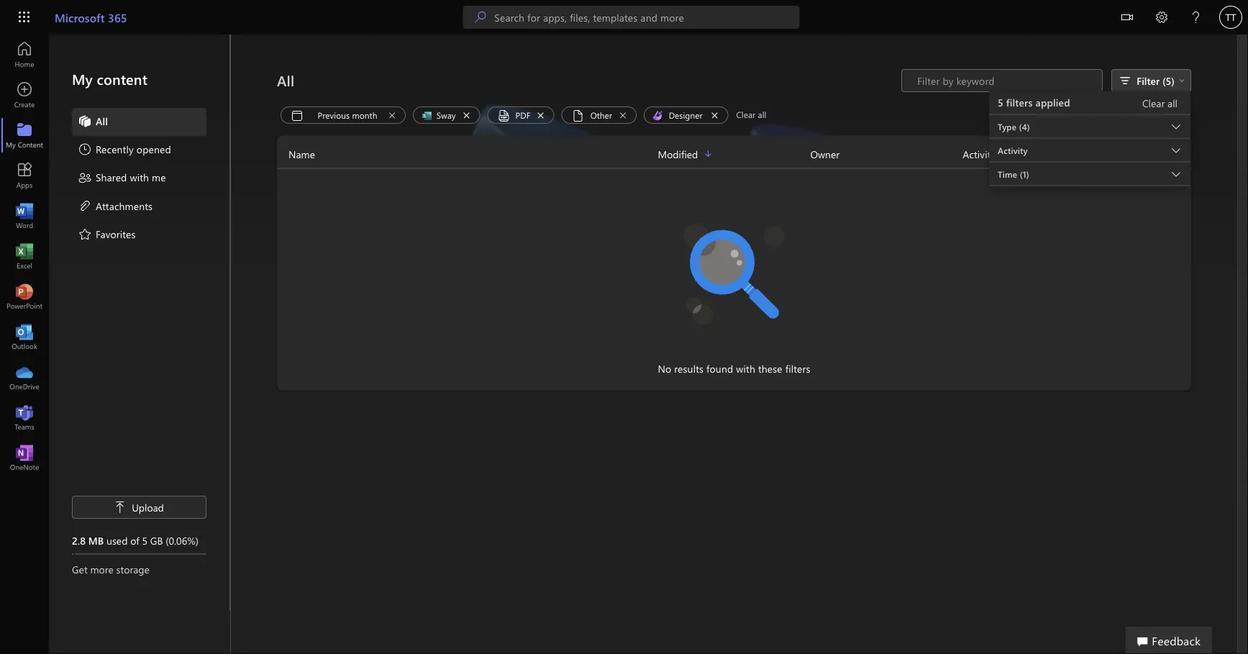 Task type: locate. For each thing, give the bounding box(es) containing it.
name
[[289, 147, 315, 160]]

my content image
[[17, 128, 32, 142]]

0 horizontal spatial 5
[[142, 534, 147, 547]]

5 right of
[[142, 534, 147, 547]]

feedback button
[[1126, 627, 1212, 654]]

filters inside status
[[786, 362, 811, 375]]

onenote image
[[17, 450, 32, 465]]

filter (5) 
[[1137, 74, 1185, 87]]

get
[[72, 562, 88, 576]]

my
[[72, 69, 93, 89]]

shared with me element
[[78, 170, 166, 187]]

empty state icon image
[[670, 209, 799, 339]]

with
[[130, 171, 149, 184], [736, 362, 755, 375]]

0 horizontal spatial activity
[[963, 147, 996, 160]]

results
[[674, 362, 704, 375]]

word image
[[17, 209, 32, 223]]

with left the me
[[130, 171, 149, 184]]

0 horizontal spatial filters
[[786, 362, 811, 375]]

0 vertical spatial with
[[130, 171, 149, 184]]

5 down filter by keyword 'text box'
[[998, 96, 1004, 109]]

0 horizontal spatial clear all button
[[732, 106, 771, 124]]

(5)
[[1163, 74, 1175, 87]]

activity
[[998, 145, 1028, 156], [963, 147, 996, 160]]

None search field
[[463, 6, 800, 29]]


[[1122, 12, 1133, 23]]

these
[[758, 362, 783, 375]]

menu
[[72, 108, 207, 249]]

pdf button
[[487, 106, 555, 127]]

time
[[998, 168, 1018, 180]]

clear for clear all button to the right
[[1143, 96, 1165, 110]]

clear all up modified button
[[736, 109, 767, 120]]

microsoft 365 banner
[[0, 0, 1248, 37]]

clear
[[1143, 96, 1165, 110], [736, 109, 756, 120]]

clear all button up modified button
[[732, 106, 771, 124]]

1 vertical spatial filters
[[786, 362, 811, 375]]

clear down filter
[[1143, 96, 1165, 110]]

more
[[90, 562, 114, 576]]

recently opened element
[[78, 142, 171, 159]]

home image
[[17, 47, 32, 62]]

previous month
[[318, 109, 377, 121]]

0 horizontal spatial all
[[758, 109, 767, 120]]

sway
[[437, 109, 456, 121]]

owner button
[[811, 146, 963, 162]]

all up the previous month button
[[277, 71, 294, 90]]

attachments
[[96, 199, 153, 212]]

time (1)
[[998, 168, 1030, 180]]

with left the these
[[736, 362, 755, 375]]

5
[[998, 96, 1004, 109], [142, 534, 147, 547]]

month
[[352, 109, 377, 121]]

modified
[[658, 147, 698, 160]]

1 horizontal spatial with
[[736, 362, 755, 375]]

all inside menu
[[96, 114, 108, 127]]

owner
[[811, 147, 840, 160]]

clear all button down filter (5) 
[[1138, 95, 1182, 111]]

upload
[[132, 500, 164, 514]]

0 vertical spatial filters
[[1007, 96, 1033, 109]]

microsoft
[[55, 9, 105, 25]]

filters right the these
[[786, 362, 811, 375]]

1 vertical spatial 5
[[142, 534, 147, 547]]

filter
[[1137, 74, 1160, 87]]

row containing name
[[277, 146, 1192, 169]]

found
[[707, 362, 733, 375]]

gb
[[150, 534, 163, 547]]

all down (5)
[[1168, 96, 1178, 110]]

1 horizontal spatial all
[[1168, 96, 1178, 110]]

1 vertical spatial all
[[96, 114, 108, 127]]

filters
[[1007, 96, 1033, 109], [786, 362, 811, 375]]

0 horizontal spatial with
[[130, 171, 149, 184]]

all up recently
[[96, 114, 108, 127]]

2.8
[[72, 534, 86, 547]]

all
[[1168, 96, 1178, 110], [758, 109, 767, 120]]

0 horizontal spatial all
[[96, 114, 108, 127]]

status
[[902, 69, 1103, 92]]

1 vertical spatial with
[[736, 362, 755, 375]]

menu containing all
[[72, 108, 207, 249]]

modified button
[[658, 146, 811, 162]]

clear all button
[[1138, 95, 1182, 111], [732, 106, 771, 124]]

navigation
[[0, 35, 49, 478]]

all
[[277, 71, 294, 90], [96, 114, 108, 127]]

Filter by keyword text field
[[916, 73, 1095, 88]]

all up modified button
[[758, 109, 767, 120]]

designer button
[[644, 106, 728, 124]]

1 horizontal spatial filters
[[1007, 96, 1033, 109]]

shared with me
[[96, 171, 166, 184]]

clear up modified button
[[736, 109, 756, 120]]

1 horizontal spatial all
[[277, 71, 294, 90]]


[[1179, 78, 1185, 83]]

my content
[[72, 69, 148, 89]]

clear all down filter (5) 
[[1143, 96, 1178, 110]]

filters up (4)
[[1007, 96, 1033, 109]]

(0.06%)
[[166, 534, 199, 547]]

1 horizontal spatial clear
[[1143, 96, 1165, 110]]

other button
[[562, 106, 637, 127]]

1 horizontal spatial 5
[[998, 96, 1004, 109]]

all element
[[78, 114, 108, 131]]

Search box. Suggestions appear as you type. search field
[[495, 6, 800, 29]]

designer
[[669, 109, 703, 121]]

row
[[277, 146, 1192, 169]]

0 horizontal spatial clear
[[736, 109, 756, 120]]

clear all
[[1143, 96, 1178, 110], [736, 109, 767, 120]]

clear for leftmost clear all button
[[736, 109, 756, 120]]

favorites
[[96, 227, 136, 240]]

no
[[658, 362, 672, 375]]



Task type: vqa. For each thing, say whether or not it's contained in the screenshot.
PowerPoint icon within Name Presentation 1 cell
no



Task type: describe. For each thing, give the bounding box(es) containing it.
other
[[591, 109, 612, 121]]

pdf
[[516, 109, 531, 121]]

sway button
[[413, 106, 480, 124]]

onedrive image
[[17, 370, 32, 384]]

applied
[[1036, 96, 1071, 109]]

attachments element
[[78, 198, 153, 216]]

activity, column 4 of 4 column header
[[963, 146, 1192, 162]]

2.8 mb used of 5 gb (0.06%)
[[72, 534, 199, 547]]

all for leftmost clear all button
[[758, 109, 767, 120]]

recently
[[96, 142, 134, 156]]


[[115, 502, 126, 513]]

content
[[97, 69, 148, 89]]

of
[[130, 534, 139, 547]]

get more storage button
[[72, 562, 207, 576]]

feedback
[[1152, 632, 1201, 648]]

with inside 'element'
[[130, 171, 149, 184]]

favorites element
[[78, 227, 136, 244]]

storage
[[116, 562, 150, 576]]

tt button
[[1214, 0, 1248, 35]]

apps image
[[17, 168, 32, 183]]

powerpoint image
[[17, 289, 32, 304]]

mb
[[88, 534, 104, 547]]

my content left pane navigation navigation
[[49, 35, 230, 611]]

0 vertical spatial all
[[277, 71, 294, 90]]

tt
[[1226, 12, 1237, 23]]

recently opened
[[96, 142, 171, 156]]

me
[[152, 171, 166, 184]]

1 horizontal spatial clear all
[[1143, 96, 1178, 110]]

with inside status
[[736, 362, 755, 375]]

5 filters applied
[[998, 96, 1071, 109]]

previous month button
[[281, 106, 406, 124]]

previous
[[318, 109, 350, 121]]

0 horizontal spatial clear all
[[736, 109, 767, 120]]

teams image
[[17, 410, 32, 425]]

type (4) menu
[[989, 115, 1191, 141]]

name button
[[277, 146, 658, 162]]

1 horizontal spatial activity
[[998, 145, 1028, 156]]

(4)
[[1019, 121, 1030, 132]]

shared
[[96, 171, 127, 184]]

365
[[108, 9, 127, 25]]

5 inside my content left pane navigation navigation
[[142, 534, 147, 547]]

 upload
[[115, 500, 164, 514]]

used
[[106, 534, 128, 547]]

1 horizontal spatial clear all button
[[1138, 95, 1182, 111]]

microsoft 365
[[55, 9, 127, 25]]

all for clear all button to the right
[[1168, 96, 1178, 110]]

activity inside column header
[[963, 147, 996, 160]]

opened
[[137, 142, 171, 156]]

no results found with these filters
[[658, 362, 811, 375]]

outlook image
[[17, 330, 32, 344]]

type (4)
[[998, 121, 1030, 132]]

get more storage
[[72, 562, 150, 576]]

(1)
[[1020, 168, 1030, 180]]

no results found with these filters status
[[506, 362, 963, 376]]

menu inside my content left pane navigation navigation
[[72, 108, 207, 249]]

0 vertical spatial 5
[[998, 96, 1004, 109]]

excel image
[[17, 249, 32, 263]]

type
[[998, 121, 1017, 132]]

 button
[[1110, 0, 1145, 37]]

create image
[[17, 88, 32, 102]]



